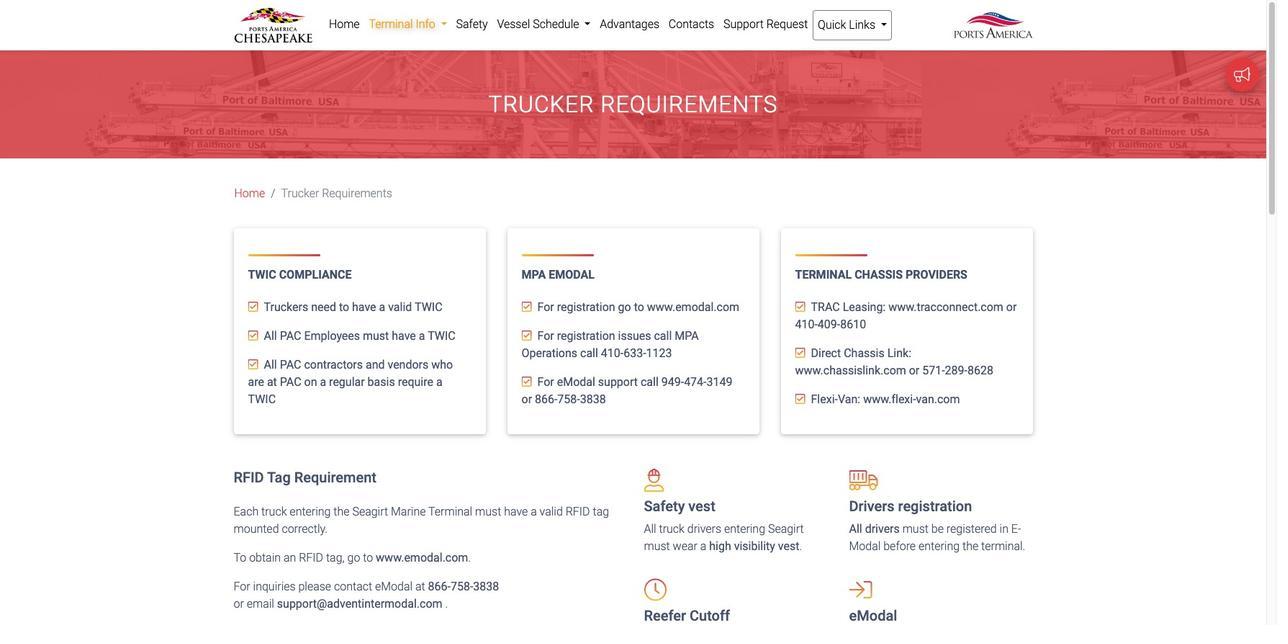 Task type: describe. For each thing, give the bounding box(es) containing it.
to obtain an rfid tag, go to www.emodal.com .
[[234, 551, 471, 565]]

obtain
[[249, 551, 281, 565]]

terminal chassis providers
[[795, 268, 968, 282]]

twic compliance
[[248, 268, 352, 282]]

all for all pac contractors and vendors who are at pac on a regular basis require a twic
[[264, 358, 277, 372]]

949-474-3149 link
[[662, 375, 733, 389]]

1 horizontal spatial www.emodal.com
[[647, 301, 740, 314]]

at inside all pac contractors and vendors who are at pac on a regular basis require a twic
[[267, 375, 277, 389]]

410-409-8610 link
[[795, 318, 866, 332]]

866- inside for inquiries please contact emodal at 866-758-3838 or email support@adventintermodal.com .
[[428, 580, 451, 594]]

tag
[[593, 505, 609, 519]]

links
[[849, 18, 876, 32]]

0 horizontal spatial www.emodal.com
[[376, 551, 468, 565]]

rfid inside each truck entering the seagirt marine terminal must have a valid rfid tag mounted correctly.
[[566, 505, 590, 519]]

high
[[709, 540, 731, 553]]

571-
[[923, 364, 945, 378]]

terminal info link
[[364, 10, 452, 39]]

emodal inside for inquiries please contact emodal at 866-758-3838 or email support@adventintermodal.com .
[[375, 580, 413, 594]]

email
[[247, 597, 274, 611]]

issues
[[618, 329, 651, 343]]

call for support
[[641, 375, 659, 389]]

633-
[[624, 347, 646, 360]]

all truck drivers entering seagirt must wear a
[[644, 522, 804, 553]]

basis
[[368, 375, 395, 389]]

2 drivers from the left
[[865, 522, 900, 536]]

www.tracconnect.com link
[[889, 301, 1004, 314]]

mounted
[[234, 522, 279, 536]]

0 horizontal spatial go
[[347, 551, 360, 565]]

must inside each truck entering the seagirt marine terminal must have a valid rfid tag mounted correctly.
[[475, 505, 501, 519]]

and
[[366, 358, 385, 372]]

3838 inside for inquiries please contact emodal at 866-758-3838 or email support@adventintermodal.com .
[[473, 580, 499, 594]]

0 horizontal spatial to
[[339, 301, 349, 314]]

van:
[[838, 393, 861, 406]]

compliance
[[279, 268, 352, 282]]

check square image for direct chassis link:
[[795, 347, 805, 359]]

all pac contractors and vendors who are at pac on a regular basis require a twic
[[248, 358, 453, 406]]

check square image for all pac employees must have a twic
[[248, 330, 258, 342]]

registration for for registration issues call mpa operations call
[[557, 329, 615, 343]]

0 vertical spatial requirements
[[601, 91, 778, 118]]

866- inside for emodal support call 949-474-3149 or 866-758-3838
[[535, 393, 558, 406]]

www.flexi-
[[863, 393, 916, 406]]

or inside for inquiries please contact emodal at 866-758-3838 or email support@adventintermodal.com .
[[234, 597, 244, 611]]

410- inside trac leasing: www.tracconnect.com or 410-409-8610
[[795, 318, 818, 332]]

truck for each
[[261, 505, 287, 519]]

0 horizontal spatial valid
[[388, 301, 412, 314]]

the inside each truck entering the seagirt marine terminal must have a valid rfid tag mounted correctly.
[[334, 505, 350, 519]]

truckers need to have a valid twic
[[264, 301, 443, 314]]

be
[[932, 522, 944, 536]]

modal
[[849, 540, 881, 553]]

all for all pac employees must have a twic
[[264, 329, 277, 343]]

check square image for all pac contractors and vendors who are at pac on a regular basis require a twic
[[248, 359, 258, 370]]

758- inside for emodal support call 949-474-3149 or 866-758-3838
[[558, 393, 580, 406]]

2 horizontal spatial to
[[634, 301, 644, 314]]

a inside all truck drivers entering seagirt must wear a
[[700, 540, 707, 553]]

for registration go to www.emodal.com
[[538, 301, 740, 314]]

289-
[[945, 364, 968, 378]]

support request link
[[719, 10, 813, 39]]

trac leasing: www.tracconnect.com or 410-409-8610
[[795, 301, 1017, 332]]

1 vertical spatial 866-758-3838 link
[[428, 580, 499, 594]]

before
[[884, 540, 916, 553]]

please
[[298, 580, 331, 594]]

must inside 'must be registered in e- modal before entering the terminal.'
[[903, 522, 929, 536]]

terminal inside each truck entering the seagirt marine terminal must have a valid rfid tag mounted correctly.
[[428, 505, 472, 519]]

contact
[[334, 580, 372, 594]]

correctly.
[[282, 522, 328, 536]]

1 horizontal spatial have
[[392, 329, 416, 343]]

who
[[431, 358, 453, 372]]

all for all drivers
[[849, 522, 862, 536]]

home for the right "home" link
[[329, 17, 360, 31]]

or inside trac leasing: www.tracconnect.com or 410-409-8610
[[1007, 301, 1017, 314]]

3838 inside for emodal support call 949-474-3149 or 866-758-3838
[[580, 393, 606, 406]]

flexi-
[[811, 393, 838, 406]]

8610
[[840, 318, 866, 332]]

1 horizontal spatial 866-758-3838 link
[[535, 393, 606, 406]]

758- inside for inquiries please contact emodal at 866-758-3838 or email support@adventintermodal.com .
[[451, 580, 473, 594]]

1123
[[646, 347, 672, 360]]

pac for employees
[[280, 329, 301, 343]]

the inside 'must be registered in e- modal before entering the terminal.'
[[963, 540, 979, 553]]

are
[[248, 375, 264, 389]]

1 horizontal spatial to
[[363, 551, 373, 565]]

all for all truck drivers entering seagirt must wear a
[[644, 522, 656, 536]]

for for for registration go to www.emodal.com
[[538, 301, 554, 314]]

for inquiries please contact emodal at 866-758-3838 or email support@adventintermodal.com .
[[234, 580, 499, 611]]

wear
[[673, 540, 698, 553]]

entering inside all truck drivers entering seagirt must wear a
[[724, 522, 765, 536]]

marine
[[391, 505, 426, 519]]

1 horizontal spatial www.emodal.com link
[[647, 301, 740, 314]]

schedule
[[533, 17, 579, 31]]

reefer cutoff
[[644, 607, 730, 625]]

on
[[304, 375, 317, 389]]

409-
[[818, 318, 840, 332]]

2 horizontal spatial .
[[800, 540, 802, 553]]

vendors
[[388, 358, 429, 372]]

rfid tag requirement
[[234, 469, 377, 486]]

1 horizontal spatial home link
[[324, 10, 364, 39]]

advantages
[[600, 17, 660, 31]]

quick links
[[818, 18, 878, 32]]

or inside for emodal support call 949-474-3149 or 866-758-3838
[[522, 393, 532, 406]]

drivers inside all truck drivers entering seagirt must wear a
[[688, 522, 722, 536]]

truck for all
[[659, 522, 685, 536]]

check square image for truckers need to have a valid twic
[[248, 301, 258, 313]]

require
[[398, 375, 433, 389]]

providers
[[906, 268, 968, 282]]

0 vertical spatial have
[[352, 301, 376, 314]]

for for for emodal support call 949-474-3149 or 866-758-3838
[[538, 375, 554, 389]]

drivers registration
[[849, 498, 972, 515]]

entering inside each truck entering the seagirt marine terminal must have a valid rfid tag mounted correctly.
[[290, 505, 331, 519]]

8628
[[968, 364, 994, 378]]

support
[[724, 17, 764, 31]]

drivers
[[849, 498, 895, 515]]

or inside direct chassis link: www.chassislink.com or 571-289-8628
[[909, 364, 920, 378]]

mpa emodal
[[522, 268, 595, 282]]

terminal info
[[369, 17, 438, 31]]

reefer
[[644, 607, 686, 625]]

have inside each truck entering the seagirt marine terminal must have a valid rfid tag mounted correctly.
[[504, 505, 528, 519]]

safety link
[[452, 10, 493, 39]]

need
[[311, 301, 336, 314]]

2 vertical spatial rfid
[[299, 551, 323, 565]]

each truck entering the seagirt marine terminal must have a valid rfid tag mounted correctly.
[[234, 505, 609, 536]]

support@adventintermodal.com
[[277, 597, 443, 611]]

in
[[1000, 522, 1009, 536]]

check square image for for registration go to
[[522, 301, 532, 313]]

support@adventintermodal.com link
[[277, 597, 445, 611]]

cutoff
[[690, 607, 730, 625]]

for emodal support call 949-474-3149 or 866-758-3838
[[522, 375, 733, 406]]



Task type: vqa. For each thing, say whether or not it's contained in the screenshot.
'REQUIREMENTS'
yes



Task type: locate. For each thing, give the bounding box(es) containing it.
0 horizontal spatial vest
[[689, 498, 716, 515]]

1 vertical spatial requirements
[[322, 187, 392, 200]]

check square image for for emodal support call
[[522, 376, 532, 388]]

0 horizontal spatial 3838
[[473, 580, 499, 594]]

call
[[654, 329, 672, 343], [580, 347, 598, 360], [641, 375, 659, 389]]

at right are
[[267, 375, 277, 389]]

a left the "tag"
[[531, 505, 537, 519]]

entering up visibility
[[724, 522, 765, 536]]

chassis for providers
[[855, 268, 903, 282]]

0 horizontal spatial www.emodal.com link
[[376, 551, 468, 565]]

truck up wear
[[659, 522, 685, 536]]

check square image up operations
[[522, 330, 532, 342]]

0 horizontal spatial truck
[[261, 505, 287, 519]]

0 vertical spatial www.emodal.com link
[[647, 301, 740, 314]]

1 vertical spatial pac
[[280, 358, 301, 372]]

0 vertical spatial entering
[[290, 505, 331, 519]]

tag,
[[326, 551, 345, 565]]

410- down 'issues'
[[601, 347, 624, 360]]

to right the need
[[339, 301, 349, 314]]

0 vertical spatial 3838
[[580, 393, 606, 406]]

truck
[[261, 505, 287, 519], [659, 522, 685, 536]]

the down registered at the right
[[963, 540, 979, 553]]

1 horizontal spatial at
[[415, 580, 425, 594]]

2 vertical spatial terminal
[[428, 505, 472, 519]]

0 vertical spatial 410-
[[795, 318, 818, 332]]

474-
[[684, 375, 707, 389]]

or right www.tracconnect.com
[[1007, 301, 1017, 314]]

0 horizontal spatial 410-
[[601, 347, 624, 360]]

seagirt for the
[[352, 505, 388, 519]]

1 horizontal spatial safety
[[644, 498, 685, 515]]

seagirt inside each truck entering the seagirt marine terminal must have a valid rfid tag mounted correctly.
[[352, 505, 388, 519]]

safety
[[456, 17, 488, 31], [644, 498, 685, 515]]

1 drivers from the left
[[688, 522, 722, 536]]

pac
[[280, 329, 301, 343], [280, 358, 301, 372], [280, 375, 301, 389]]

terminal.
[[981, 540, 1026, 553]]

call inside for emodal support call 949-474-3149 or 866-758-3838
[[641, 375, 659, 389]]

a up all pac employees must have a twic
[[379, 301, 385, 314]]

a left high
[[700, 540, 707, 553]]

vest
[[689, 498, 716, 515], [778, 540, 800, 553]]

home link
[[324, 10, 364, 39], [234, 185, 265, 203]]

contacts
[[669, 17, 714, 31]]

an
[[284, 551, 296, 565]]

for down operations
[[538, 375, 554, 389]]

all up modal
[[849, 522, 862, 536]]

0 vertical spatial the
[[334, 505, 350, 519]]

info
[[416, 17, 435, 31]]

seagirt for entering
[[768, 522, 804, 536]]

all down 'truckers' in the left of the page
[[264, 329, 277, 343]]

vessel
[[497, 17, 530, 31]]

0 vertical spatial safety
[[456, 17, 488, 31]]

0 vertical spatial vest
[[689, 498, 716, 515]]

3838
[[580, 393, 606, 406], [473, 580, 499, 594]]

pac left contractors
[[280, 358, 301, 372]]

truckers
[[264, 301, 308, 314]]

entering
[[290, 505, 331, 519], [724, 522, 765, 536], [919, 540, 960, 553]]

1 horizontal spatial go
[[618, 301, 631, 314]]

949-
[[662, 375, 684, 389]]

1 vertical spatial valid
[[540, 505, 563, 519]]

www.emodal.com up 1123
[[647, 301, 740, 314]]

terminal for terminal chassis providers
[[795, 268, 852, 282]]

1 vertical spatial 410-
[[601, 347, 624, 360]]

1 vertical spatial safety
[[644, 498, 685, 515]]

quick
[[818, 18, 846, 32]]

1 vertical spatial truck
[[659, 522, 685, 536]]

vessel schedule link
[[493, 10, 595, 39]]

trac
[[811, 301, 840, 314]]

check square image
[[522, 301, 532, 313], [248, 330, 258, 342], [522, 330, 532, 342], [522, 376, 532, 388]]

1 horizontal spatial requirements
[[601, 91, 778, 118]]

seagirt inside all truck drivers entering seagirt must wear a
[[768, 522, 804, 536]]

registration
[[557, 301, 615, 314], [557, 329, 615, 343], [898, 498, 972, 515]]

1 vertical spatial at
[[415, 580, 425, 594]]

for up email on the bottom left
[[234, 580, 250, 594]]

quick links link
[[813, 10, 892, 40]]

2 vertical spatial registration
[[898, 498, 972, 515]]

registered
[[947, 522, 997, 536]]

the
[[334, 505, 350, 519], [963, 540, 979, 553]]

2 vertical spatial entering
[[919, 540, 960, 553]]

vest up all truck drivers entering seagirt must wear a
[[689, 498, 716, 515]]

truck up mounted
[[261, 505, 287, 519]]

. inside for inquiries please contact emodal at 866-758-3838 or email support@adventintermodal.com .
[[445, 597, 448, 611]]

1 vertical spatial chassis
[[844, 347, 885, 360]]

to up "contact"
[[363, 551, 373, 565]]

chassis for link:
[[844, 347, 885, 360]]

valid up all pac employees must have a twic
[[388, 301, 412, 314]]

van.com
[[916, 393, 960, 406]]

1 vertical spatial 3838
[[473, 580, 499, 594]]

must inside all truck drivers entering seagirt must wear a
[[644, 540, 670, 553]]

1 vertical spatial www.emodal.com
[[376, 551, 468, 565]]

valid inside each truck entering the seagirt marine terminal must have a valid rfid tag mounted correctly.
[[540, 505, 563, 519]]

2 pac from the top
[[280, 358, 301, 372]]

twic inside all pac contractors and vendors who are at pac on a regular basis require a twic
[[248, 393, 276, 406]]

direct
[[811, 347, 841, 360]]

1 vertical spatial 758-
[[451, 580, 473, 594]]

for for for registration issues call mpa operations call
[[538, 329, 554, 343]]

safety for safety
[[456, 17, 488, 31]]

go right tag,
[[347, 551, 360, 565]]

terminal for terminal info
[[369, 17, 413, 31]]

to up 'issues'
[[634, 301, 644, 314]]

0 horizontal spatial .
[[445, 597, 448, 611]]

registration inside for registration issues call mpa operations call
[[557, 329, 615, 343]]

0 horizontal spatial trucker requirements
[[281, 187, 392, 200]]

0 vertical spatial call
[[654, 329, 672, 343]]

check square image down mpa emodal
[[522, 301, 532, 313]]

leasing:
[[843, 301, 886, 314]]

for inside for emodal support call 949-474-3149 or 866-758-3838
[[538, 375, 554, 389]]

866-758-3838 link
[[535, 393, 606, 406], [428, 580, 499, 594]]

chassis up leasing:
[[855, 268, 903, 282]]

safety for safety vest
[[644, 498, 685, 515]]

.
[[800, 540, 802, 553], [468, 551, 471, 565], [445, 597, 448, 611]]

call for issues
[[654, 329, 672, 343]]

1 vertical spatial rfid
[[566, 505, 590, 519]]

1 horizontal spatial drivers
[[865, 522, 900, 536]]

1 vertical spatial seagirt
[[768, 522, 804, 536]]

seagirt left marine
[[352, 505, 388, 519]]

1 vertical spatial www.emodal.com link
[[376, 551, 468, 565]]

entering inside 'must be registered in e- modal before entering the terminal.'
[[919, 540, 960, 553]]

regular
[[329, 375, 365, 389]]

check square image up are
[[248, 330, 258, 342]]

0 vertical spatial 758-
[[558, 393, 580, 406]]

the down requirement
[[334, 505, 350, 519]]

check square image for for registration issues call mpa operations call
[[522, 330, 532, 342]]

seagirt up high visibility vest .
[[768, 522, 804, 536]]

1 horizontal spatial 866-
[[535, 393, 558, 406]]

for
[[538, 301, 554, 314], [538, 329, 554, 343], [538, 375, 554, 389], [234, 580, 250, 594]]

0 horizontal spatial the
[[334, 505, 350, 519]]

410-633-1123 link
[[601, 347, 672, 360]]

1 vertical spatial 866-
[[428, 580, 451, 594]]

rfid right an
[[299, 551, 323, 565]]

check square image left flexi-
[[795, 393, 805, 405]]

registration up operations
[[557, 329, 615, 343]]

1 vertical spatial terminal
[[795, 268, 852, 282]]

at
[[267, 375, 277, 389], [415, 580, 425, 594]]

safety up wear
[[644, 498, 685, 515]]

3 pac from the top
[[280, 375, 301, 389]]

571-289-8628 link
[[923, 364, 994, 378]]

registration down mpa emodal
[[557, 301, 615, 314]]

entering down be
[[919, 540, 960, 553]]

a down who at the bottom of the page
[[436, 375, 443, 389]]

0 horizontal spatial entering
[[290, 505, 331, 519]]

1 vertical spatial the
[[963, 540, 979, 553]]

1 vertical spatial call
[[580, 347, 598, 360]]

check square image left "direct"
[[795, 347, 805, 359]]

valid
[[388, 301, 412, 314], [540, 505, 563, 519]]

truck inside all truck drivers entering seagirt must wear a
[[659, 522, 685, 536]]

0 horizontal spatial trucker
[[281, 187, 319, 200]]

drivers up high
[[688, 522, 722, 536]]

1 horizontal spatial trucker
[[489, 91, 594, 118]]

inquiries
[[253, 580, 296, 594]]

1 vertical spatial trucker
[[281, 187, 319, 200]]

chassis inside direct chassis link: www.chassislink.com or 571-289-8628
[[844, 347, 885, 360]]

0 horizontal spatial 758-
[[451, 580, 473, 594]]

www.emodal.com
[[647, 301, 740, 314], [376, 551, 468, 565]]

1 horizontal spatial vest
[[778, 540, 800, 553]]

0 horizontal spatial home link
[[234, 185, 265, 203]]

call left 949-
[[641, 375, 659, 389]]

0 vertical spatial at
[[267, 375, 277, 389]]

check square image down operations
[[522, 376, 532, 388]]

trucker
[[489, 91, 594, 118], [281, 187, 319, 200]]

pac for contractors
[[280, 358, 301, 372]]

2 vertical spatial have
[[504, 505, 528, 519]]

0 vertical spatial home link
[[324, 10, 364, 39]]

1 pac from the top
[[280, 329, 301, 343]]

all inside all truck drivers entering seagirt must wear a
[[644, 522, 656, 536]]

or
[[1007, 301, 1017, 314], [909, 364, 920, 378], [522, 393, 532, 406], [234, 597, 244, 611]]

for up operations
[[538, 329, 554, 343]]

a
[[379, 301, 385, 314], [419, 329, 425, 343], [320, 375, 326, 389], [436, 375, 443, 389], [531, 505, 537, 519], [700, 540, 707, 553]]

for down mpa emodal
[[538, 301, 554, 314]]

or left 571-
[[909, 364, 920, 378]]

www.tracconnect.com
[[889, 301, 1004, 314]]

0 horizontal spatial terminal
[[369, 17, 413, 31]]

all up are
[[264, 358, 277, 372]]

2 vertical spatial pac
[[280, 375, 301, 389]]

0 horizontal spatial requirements
[[322, 187, 392, 200]]

0 horizontal spatial rfid
[[234, 469, 264, 486]]

866- down operations
[[535, 393, 558, 406]]

safety vest
[[644, 498, 716, 515]]

truck inside each truck entering the seagirt marine terminal must have a valid rfid tag mounted correctly.
[[261, 505, 287, 519]]

1 horizontal spatial trucker requirements
[[489, 91, 778, 118]]

www.chassislink.com link
[[795, 364, 906, 378]]

0 vertical spatial pac
[[280, 329, 301, 343]]

link:
[[888, 347, 912, 360]]

1 vertical spatial registration
[[557, 329, 615, 343]]

0 vertical spatial trucker
[[489, 91, 594, 118]]

0 vertical spatial truck
[[261, 505, 287, 519]]

for inside for registration issues call mpa operations call
[[538, 329, 554, 343]]

2 horizontal spatial have
[[504, 505, 528, 519]]

all down safety vest
[[644, 522, 656, 536]]

check square image for flexi-van:
[[795, 393, 805, 405]]

home for the left "home" link
[[234, 187, 265, 200]]

registration for for registration go to www.emodal.com
[[557, 301, 615, 314]]

chassis up www.chassislink.com
[[844, 347, 885, 360]]

2 horizontal spatial terminal
[[795, 268, 852, 282]]

drivers up "before"
[[865, 522, 900, 536]]

0 horizontal spatial drivers
[[688, 522, 722, 536]]

terminal right marine
[[428, 505, 472, 519]]

0 horizontal spatial home
[[234, 187, 265, 200]]

registration up be
[[898, 498, 972, 515]]

each
[[234, 505, 259, 519]]

advantages link
[[595, 10, 664, 39]]

410- down the trac
[[795, 318, 818, 332]]

valid left the "tag"
[[540, 505, 563, 519]]

0 vertical spatial trucker requirements
[[489, 91, 778, 118]]

0 horizontal spatial seagirt
[[352, 505, 388, 519]]

or left email on the bottom left
[[234, 597, 244, 611]]

terminal left info
[[369, 17, 413, 31]]

0 vertical spatial registration
[[557, 301, 615, 314]]

www.emodal.com down each truck entering the seagirt marine terminal must have a valid rfid tag mounted correctly. at the left
[[376, 551, 468, 565]]

or down operations
[[522, 393, 532, 406]]

all inside all pac contractors and vendors who are at pac on a regular basis require a twic
[[264, 358, 277, 372]]

1 vertical spatial have
[[392, 329, 416, 343]]

rfid left tag
[[234, 469, 264, 486]]

terminal
[[369, 17, 413, 31], [795, 268, 852, 282], [428, 505, 472, 519]]

e-
[[1012, 522, 1021, 536]]

requirements
[[601, 91, 778, 118], [322, 187, 392, 200]]

0 vertical spatial rfid
[[234, 469, 264, 486]]

employees
[[304, 329, 360, 343]]

0 vertical spatial home
[[329, 17, 360, 31]]

0 horizontal spatial safety
[[456, 17, 488, 31]]

go up 'issues'
[[618, 301, 631, 314]]

1 vertical spatial vest
[[778, 540, 800, 553]]

support request
[[724, 17, 808, 31]]

all pac employees must have a twic
[[264, 329, 456, 343]]

vessel schedule
[[497, 17, 582, 31]]

2 horizontal spatial rfid
[[566, 505, 590, 519]]

check square image for trac leasing:
[[795, 301, 805, 313]]

at up support@adventintermodal.com link
[[415, 580, 425, 594]]

2 horizontal spatial entering
[[919, 540, 960, 553]]

pac left on
[[280, 375, 301, 389]]

0 vertical spatial terminal
[[369, 17, 413, 31]]

for inside for inquiries please contact emodal at 866-758-3838 or email support@adventintermodal.com .
[[234, 580, 250, 594]]

www.emodal.com link down each truck entering the seagirt marine terminal must have a valid rfid tag mounted correctly. at the left
[[376, 551, 468, 565]]

rfid left the "tag"
[[566, 505, 590, 519]]

support
[[598, 375, 638, 389]]

check square image
[[248, 301, 258, 313], [795, 301, 805, 313], [795, 347, 805, 359], [248, 359, 258, 370], [795, 393, 805, 405]]

operations
[[522, 347, 578, 360]]

check square image left 'truckers' in the left of the page
[[248, 301, 258, 313]]

0 horizontal spatial at
[[267, 375, 277, 389]]

safety left vessel
[[456, 17, 488, 31]]

a inside each truck entering the seagirt marine terminal must have a valid rfid tag mounted correctly.
[[531, 505, 537, 519]]

mpa inside for registration issues call mpa operations call
[[675, 329, 699, 343]]

1 vertical spatial entering
[[724, 522, 765, 536]]

entering up correctly.
[[290, 505, 331, 519]]

0 vertical spatial go
[[618, 301, 631, 314]]

contractors
[[304, 358, 363, 372]]

check square image up are
[[248, 359, 258, 370]]

to
[[234, 551, 246, 565]]

safety inside safety link
[[456, 17, 488, 31]]

rfid
[[234, 469, 264, 486], [566, 505, 590, 519], [299, 551, 323, 565]]

check square image left the trac
[[795, 301, 805, 313]]

0 vertical spatial seagirt
[[352, 505, 388, 519]]

1 vertical spatial go
[[347, 551, 360, 565]]

www.emodal.com link
[[647, 301, 740, 314], [376, 551, 468, 565]]

for for for inquiries please contact emodal at 866-758-3838 or email support@adventintermodal.com .
[[234, 580, 250, 594]]

a right on
[[320, 375, 326, 389]]

1 vertical spatial trucker requirements
[[281, 187, 392, 200]]

registration for drivers registration
[[898, 498, 972, 515]]

a up vendors
[[419, 329, 425, 343]]

866- down each truck entering the seagirt marine terminal must have a valid rfid tag mounted correctly. at the left
[[428, 580, 451, 594]]

0 horizontal spatial mpa
[[522, 268, 546, 282]]

visibility
[[734, 540, 775, 553]]

direct chassis link: www.chassislink.com or 571-289-8628
[[795, 347, 994, 378]]

1 horizontal spatial 3838
[[580, 393, 606, 406]]

vest right visibility
[[778, 540, 800, 553]]

1 horizontal spatial .
[[468, 551, 471, 565]]

must be registered in e- modal before entering the terminal.
[[849, 522, 1026, 553]]

chassis
[[855, 268, 903, 282], [844, 347, 885, 360]]

0 horizontal spatial 866-758-3838 link
[[428, 580, 499, 594]]

0 horizontal spatial 866-
[[428, 580, 451, 594]]

emodal inside for emodal support call 949-474-3149 or 866-758-3838
[[557, 375, 595, 389]]

terminal up the trac
[[795, 268, 852, 282]]

for registration issues call mpa operations call
[[522, 329, 699, 360]]

contacts link
[[664, 10, 719, 39]]

call right operations
[[580, 347, 598, 360]]

call up 1123
[[654, 329, 672, 343]]

www.emodal.com link up 1123
[[647, 301, 740, 314]]

pac down 'truckers' in the left of the page
[[280, 329, 301, 343]]

0 vertical spatial valid
[[388, 301, 412, 314]]

at inside for inquiries please contact emodal at 866-758-3838 or email support@adventintermodal.com .
[[415, 580, 425, 594]]



